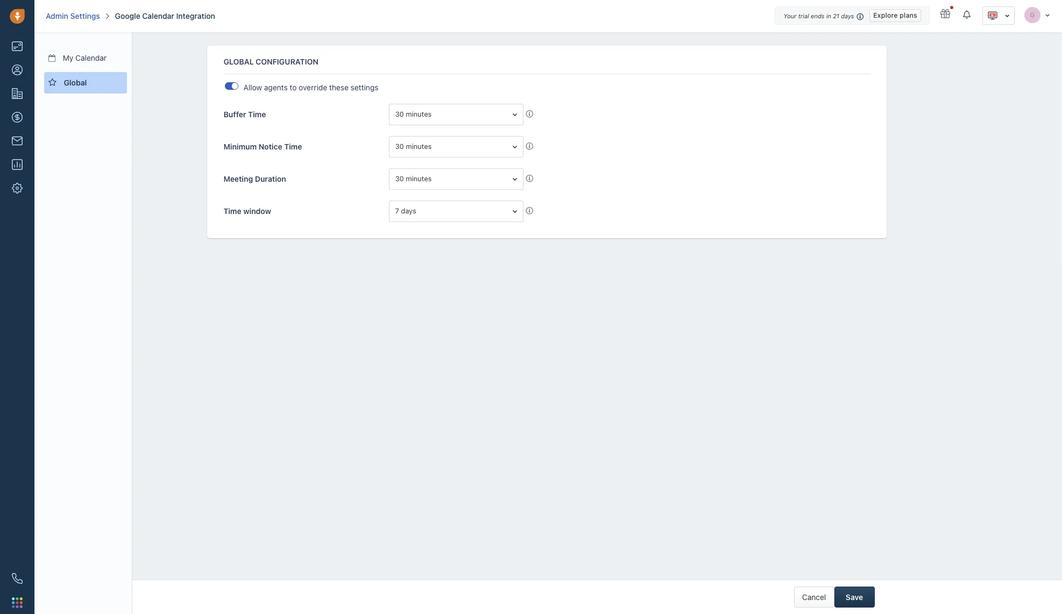 Task type: describe. For each thing, give the bounding box(es) containing it.
phone image
[[12, 574, 23, 585]]

my calendar
[[63, 53, 107, 62]]

7 days button
[[389, 201, 524, 222]]

30 minutes button for buffer time
[[389, 104, 524, 125]]

notice
[[259, 142, 282, 151]]

these
[[329, 83, 349, 92]]

buffer
[[224, 110, 246, 119]]

30 minutes for meeting duration
[[395, 174, 432, 183]]

google
[[115, 11, 140, 20]]

days inside dropdown button
[[401, 207, 416, 215]]

7 days
[[395, 207, 416, 215]]

explore plans
[[874, 11, 918, 19]]

calendar for my
[[75, 53, 107, 62]]

minimum
[[224, 142, 257, 151]]

calendar o image
[[48, 54, 55, 62]]

0 horizontal spatial settings
[[70, 11, 100, 20]]

star o image
[[48, 78, 56, 87]]

time window
[[224, 207, 271, 216]]

meeting
[[224, 174, 253, 184]]

window
[[243, 207, 271, 216]]

info circle regular image for minimum notice time
[[526, 141, 534, 152]]

minutes for buffer time
[[406, 110, 432, 118]]

7 days button
[[389, 201, 524, 222]]

admin settings link
[[46, 11, 100, 22]]

bell regular image
[[963, 10, 972, 19]]

global for global
[[64, 78, 87, 87]]

30 minutes button for minimum notice time
[[389, 136, 524, 158]]

global for global configuration
[[224, 57, 254, 66]]

trial
[[799, 12, 809, 19]]

30 minutes for buffer time
[[395, 110, 432, 118]]

calendar for google
[[142, 11, 174, 20]]

info circle regular image for time window
[[526, 205, 534, 216]]

global configuration
[[224, 57, 319, 66]]

your trial ends in 21 days
[[784, 12, 854, 19]]

minutes for meeting duration
[[406, 174, 432, 183]]

agents
[[264, 83, 288, 92]]

7
[[395, 207, 399, 215]]

duration
[[255, 174, 286, 184]]

save button
[[835, 587, 875, 608]]



Task type: locate. For each thing, give the bounding box(es) containing it.
30 minutes
[[395, 110, 432, 118], [395, 142, 432, 151], [395, 174, 432, 183]]

minutes for minimum notice time
[[406, 142, 432, 151]]

ic_arrow_down image
[[1045, 12, 1051, 18]]

30 for minimum notice time
[[395, 142, 404, 151]]

calendar right google
[[142, 11, 174, 20]]

1 vertical spatial calendar
[[75, 53, 107, 62]]

info circle regular image for buffer time
[[526, 109, 534, 119]]

1 minutes from the top
[[406, 110, 432, 118]]

buffer time
[[224, 110, 266, 119]]

ends
[[811, 12, 825, 19]]

3 30 minutes button from the top
[[389, 168, 524, 190]]

0 vertical spatial time
[[248, 110, 266, 119]]

1 vertical spatial 30 minutes button
[[389, 136, 524, 158]]

21
[[833, 12, 840, 19]]

explore plans button
[[870, 9, 921, 22]]

2 minutes from the top
[[406, 142, 432, 151]]

2 30 minutes from the top
[[395, 142, 432, 151]]

cancel button
[[794, 587, 835, 608]]

2 info circle regular image from the top
[[526, 141, 534, 152]]

1 horizontal spatial days
[[841, 12, 854, 19]]

to
[[290, 83, 297, 92]]

calendar
[[142, 11, 174, 20], [75, 53, 107, 62]]

0 vertical spatial 30 minutes
[[395, 110, 432, 118]]

override
[[299, 83, 327, 92]]

3 30 minutes from the top
[[395, 174, 432, 183]]

ic_arrow_down image
[[1005, 12, 1010, 19]]

settings right these
[[351, 83, 379, 92]]

admin settings
[[46, 11, 100, 20]]

settings
[[70, 11, 100, 20], [351, 83, 379, 92]]

your
[[784, 12, 797, 19]]

30 for buffer time
[[395, 110, 404, 118]]

in
[[827, 12, 832, 19]]

1 30 minutes from the top
[[395, 110, 432, 118]]

global up the allow
[[224, 57, 254, 66]]

2 30 from the top
[[395, 142, 404, 151]]

3 30 minutes button from the top
[[389, 168, 524, 190]]

admin
[[46, 11, 68, 20]]

2 vertical spatial 30 minutes
[[395, 174, 432, 183]]

info circle regular image for meeting duration
[[526, 173, 534, 184]]

30 minutes button
[[389, 104, 524, 125], [389, 136, 524, 158], [389, 168, 524, 190]]

info circle regular image
[[526, 109, 534, 119], [526, 141, 534, 152], [526, 173, 534, 184], [526, 205, 534, 216]]

0 horizontal spatial time
[[224, 207, 241, 216]]

allow agents to override these settings
[[244, 83, 379, 92]]

1 horizontal spatial settings
[[351, 83, 379, 92]]

0 vertical spatial 30 minutes button
[[389, 104, 524, 125]]

30
[[395, 110, 404, 118], [395, 142, 404, 151], [395, 174, 404, 183]]

0 horizontal spatial global
[[64, 78, 87, 87]]

1 info circle regular image from the top
[[526, 109, 534, 119]]

2 30 minutes button from the top
[[389, 136, 524, 158]]

1 horizontal spatial time
[[248, 110, 266, 119]]

30 minutes button for buffer time
[[389, 104, 524, 125]]

time left window
[[224, 207, 241, 216]]

google calendar integration
[[115, 11, 215, 20]]

minimum notice time
[[224, 142, 302, 151]]

time right notice
[[284, 142, 302, 151]]

30 minutes button for meeting duration
[[389, 168, 524, 190]]

3 minutes from the top
[[406, 174, 432, 183]]

meeting duration
[[224, 174, 286, 184]]

1 30 minutes button from the top
[[389, 104, 524, 125]]

3 30 from the top
[[395, 174, 404, 183]]

cancel
[[802, 593, 826, 602]]

days
[[841, 12, 854, 19], [401, 207, 416, 215]]

minutes
[[406, 110, 432, 118], [406, 142, 432, 151], [406, 174, 432, 183]]

2 horizontal spatial time
[[284, 142, 302, 151]]

2 vertical spatial minutes
[[406, 174, 432, 183]]

1 vertical spatial 30
[[395, 142, 404, 151]]

allow
[[244, 83, 262, 92]]

3 info circle regular image from the top
[[526, 173, 534, 184]]

save
[[846, 593, 863, 602]]

0 vertical spatial 30 minutes button
[[389, 104, 524, 125]]

1 vertical spatial 30 minutes
[[395, 142, 432, 151]]

my
[[63, 53, 73, 62]]

1 vertical spatial days
[[401, 207, 416, 215]]

1 30 minutes button from the top
[[389, 104, 524, 125]]

None checkbox
[[225, 82, 239, 90]]

1 vertical spatial 30 minutes button
[[389, 136, 524, 158]]

2 vertical spatial 30 minutes button
[[389, 168, 524, 190]]

0 vertical spatial settings
[[70, 11, 100, 20]]

0 vertical spatial calendar
[[142, 11, 174, 20]]

settings right admin
[[70, 11, 100, 20]]

0 vertical spatial 30
[[395, 110, 404, 118]]

days right the 21
[[841, 12, 854, 19]]

30 minutes button for meeting duration
[[389, 168, 524, 190]]

30 for meeting duration
[[395, 174, 404, 183]]

2 vertical spatial 30 minutes button
[[389, 168, 524, 190]]

2 30 minutes button from the top
[[389, 136, 524, 158]]

30 minutes button
[[389, 104, 524, 125], [389, 136, 524, 158], [389, 168, 524, 190]]

0 vertical spatial minutes
[[406, 110, 432, 118]]

1 vertical spatial minutes
[[406, 142, 432, 151]]

integration
[[176, 11, 215, 20]]

1 vertical spatial global
[[64, 78, 87, 87]]

explore
[[874, 11, 898, 19]]

0 horizontal spatial days
[[401, 207, 416, 215]]

2 vertical spatial 30
[[395, 174, 404, 183]]

0 vertical spatial global
[[224, 57, 254, 66]]

2 vertical spatial time
[[224, 207, 241, 216]]

freshworks switcher image
[[12, 598, 23, 609]]

30 minutes for minimum notice time
[[395, 142, 432, 151]]

4 info circle regular image from the top
[[526, 205, 534, 216]]

phone element
[[6, 568, 28, 590]]

calendar right my
[[75, 53, 107, 62]]

1 vertical spatial settings
[[351, 83, 379, 92]]

missing translation "unavailable" for locale "en-us" image
[[988, 10, 998, 21]]

days right 7
[[401, 207, 416, 215]]

configuration
[[256, 57, 319, 66]]

plans
[[900, 11, 918, 19]]

global
[[224, 57, 254, 66], [64, 78, 87, 87]]

ic_info_icon image
[[857, 12, 865, 21]]

0 horizontal spatial calendar
[[75, 53, 107, 62]]

time
[[248, 110, 266, 119], [284, 142, 302, 151], [224, 207, 241, 216]]

0 vertical spatial days
[[841, 12, 854, 19]]

1 vertical spatial time
[[284, 142, 302, 151]]

1 30 from the top
[[395, 110, 404, 118]]

time right buffer
[[248, 110, 266, 119]]

30 minutes button for minimum notice time
[[389, 136, 524, 158]]

global right star o image
[[64, 78, 87, 87]]

1 horizontal spatial calendar
[[142, 11, 174, 20]]

1 horizontal spatial global
[[224, 57, 254, 66]]



Task type: vqa. For each thing, say whether or not it's contained in the screenshot.
the right for
no



